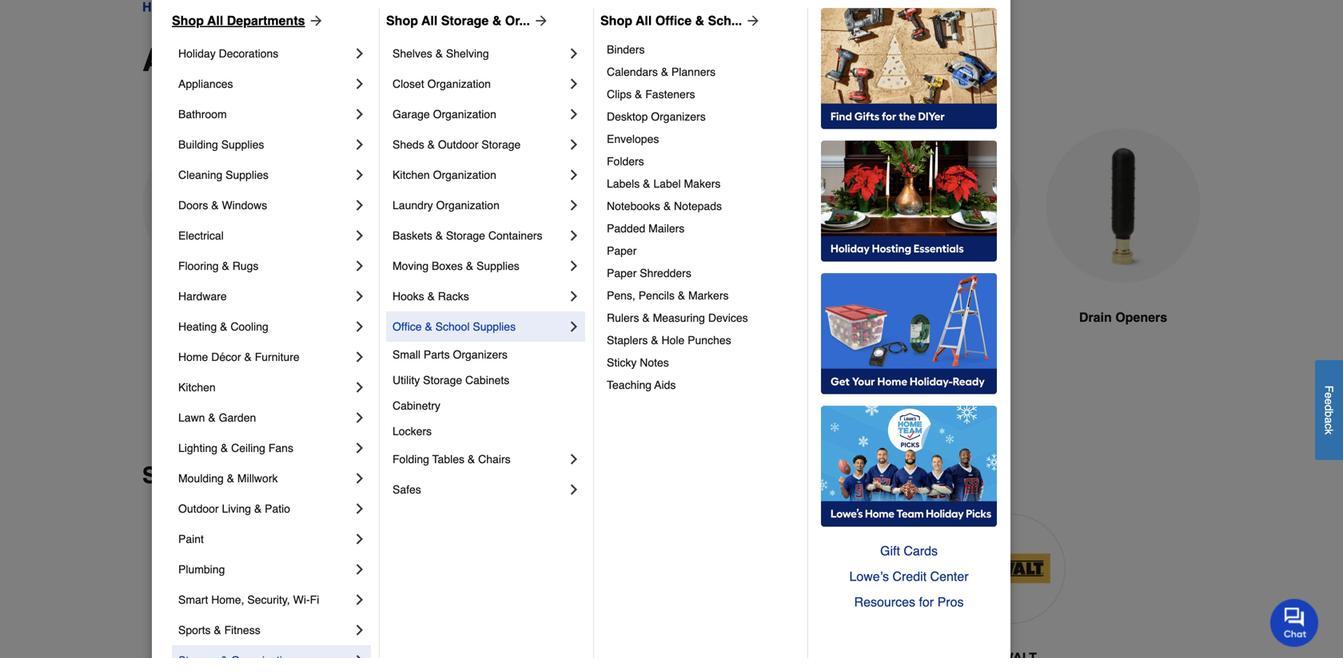 Task type: vqa. For each thing, say whether or not it's contained in the screenshot.
$ 829 .00
no



Task type: locate. For each thing, give the bounding box(es) containing it.
holiday decorations link
[[178, 38, 352, 69]]

heating & cooling link
[[178, 312, 352, 342]]

padded
[[607, 222, 645, 235]]

garden
[[219, 412, 256, 425]]

chevron right image for shelves & shelving
[[566, 46, 582, 62]]

1 horizontal spatial augers
[[406, 310, 450, 325]]

machine augers link
[[323, 129, 478, 366]]

planners
[[671, 66, 716, 78]]

office up small
[[393, 321, 422, 333]]

outdoor down 'moulding'
[[178, 503, 219, 516]]

chevron right image for lawn & garden
[[352, 410, 368, 426]]

organization for kitchen organization
[[433, 169, 496, 181]]

plungers down the pens, pencils & markers link
[[735, 310, 789, 325]]

all for office
[[636, 13, 652, 28]]

hooks & racks link
[[393, 281, 566, 312]]

e
[[1323, 393, 1335, 399], [1323, 399, 1335, 405]]

kitchen organization
[[393, 169, 496, 181]]

0 horizontal spatial outdoor
[[178, 503, 219, 516]]

1 horizontal spatial office
[[655, 13, 692, 28]]

drain inside drain cleaners & chemicals
[[530, 310, 562, 325]]

chevron right image for smart home, security, wi-fi
[[352, 592, 368, 608]]

makers
[[684, 177, 721, 190]]

k
[[1323, 429, 1335, 435]]

notebooks & notepads
[[607, 200, 722, 213]]

notepads
[[674, 200, 722, 213]]

plungers
[[270, 42, 407, 78], [735, 310, 789, 325]]

1 arrow right image from the left
[[530, 13, 549, 29]]

dewalt logo. image
[[955, 514, 1065, 624]]

storage
[[441, 13, 489, 28], [482, 138, 521, 151], [446, 229, 485, 242], [423, 374, 462, 387]]

2 augers from the left
[[406, 310, 450, 325]]

paper up pens,
[[607, 267, 637, 280]]

2 horizontal spatial shop
[[600, 13, 632, 28]]

drain inside drain snakes link
[[902, 310, 935, 325]]

organizers up utility storage cabinets "link"
[[453, 349, 508, 361]]

pencils
[[639, 289, 675, 302]]

1 horizontal spatial arrow right image
[[742, 13, 761, 29]]

chevron right image for heating & cooling
[[352, 319, 368, 335]]

all up shelves & shelving
[[421, 13, 438, 28]]

safes
[[393, 484, 421, 496]]

clips
[[607, 88, 632, 101]]

baskets & storage containers link
[[393, 221, 566, 251]]

augers
[[216, 310, 259, 325], [406, 310, 450, 325]]

outdoor living & patio
[[178, 503, 290, 516]]

1 horizontal spatial plungers
[[735, 310, 789, 325]]

1 horizontal spatial organizers
[[651, 110, 706, 123]]

chevron right image for hardware
[[352, 289, 368, 305]]

1 vertical spatial openers
[[1115, 310, 1167, 325]]

lowe's
[[849, 570, 889, 584]]

shop up shelves
[[386, 13, 418, 28]]

f e e d b a c k
[[1323, 386, 1335, 435]]

chemicals
[[549, 329, 613, 344]]

paper inside paper shredders "link"
[[607, 267, 637, 280]]

chevron right image for safes
[[566, 482, 582, 498]]

0 horizontal spatial arrow right image
[[530, 13, 549, 29]]

1 vertical spatial paper
[[607, 267, 637, 280]]

paper inside paper link
[[607, 245, 637, 257]]

chevron right image
[[352, 46, 368, 62], [566, 46, 582, 62], [352, 76, 368, 92], [566, 76, 582, 92], [352, 137, 368, 153], [352, 167, 368, 183], [352, 197, 368, 213], [566, 228, 582, 244], [352, 258, 368, 274], [566, 258, 582, 274], [352, 289, 368, 305], [566, 289, 582, 305], [352, 319, 368, 335], [566, 319, 582, 335], [352, 380, 368, 396], [352, 441, 368, 456], [566, 452, 582, 468], [566, 482, 582, 498], [352, 532, 368, 548], [352, 562, 368, 578], [352, 592, 368, 608], [352, 623, 368, 639]]

3 shop from the left
[[600, 13, 632, 28]]

supplies down containers
[[477, 260, 519, 273]]

lowe's credit center link
[[821, 564, 997, 590]]

1 horizontal spatial shop
[[386, 13, 418, 28]]

storage up kitchen organization link
[[482, 138, 521, 151]]

organization up sheds & outdoor storage
[[433, 108, 496, 121]]

sports & fitness link
[[178, 616, 352, 646]]

e up b
[[1323, 399, 1335, 405]]

holiday decorations
[[178, 47, 278, 60]]

folding
[[393, 453, 429, 466]]

organization up baskets & storage containers
[[436, 199, 500, 212]]

pens, pencils & markers link
[[607, 285, 796, 307]]

arrow right image
[[530, 13, 549, 29], [742, 13, 761, 29]]

shredders
[[640, 267, 691, 280]]

organization down shelving
[[427, 78, 491, 90]]

bathroom
[[178, 108, 227, 121]]

chevron right image for kitchen
[[352, 380, 368, 396]]

1 vertical spatial organizers
[[453, 349, 508, 361]]

paper for paper
[[607, 245, 637, 257]]

2 horizontal spatial all
[[636, 13, 652, 28]]

a brass craft music wire machine auger. image
[[323, 129, 478, 284]]

a yellow jug of drano commercial line drain cleaner. image
[[504, 129, 659, 284]]

garage
[[393, 108, 430, 121]]

0 horizontal spatial plungers
[[270, 42, 407, 78]]

chevron right image for building supplies
[[352, 137, 368, 153]]

1 horizontal spatial outdoor
[[438, 138, 478, 151]]

arrow right image up "shelves & shelving" link
[[530, 13, 549, 29]]

building supplies link
[[178, 130, 352, 160]]

1 shop from the left
[[172, 13, 204, 28]]

0 horizontal spatial openers
[[539, 42, 668, 78]]

chevron right image for folding tables & chairs
[[566, 452, 582, 468]]

0 vertical spatial kitchen
[[393, 169, 430, 181]]

2 shop from the left
[[386, 13, 418, 28]]

kitchen down home
[[178, 381, 216, 394]]

0 vertical spatial plungers
[[270, 42, 407, 78]]

decorations
[[219, 47, 278, 60]]

lockers
[[393, 425, 432, 438]]

office up binders link
[[655, 13, 692, 28]]

1 augers from the left
[[216, 310, 259, 325]]

flooring
[[178, 260, 219, 273]]

chevron right image for outdoor living & patio
[[352, 501, 368, 517]]

shelves
[[393, 47, 432, 60]]

chevron right image for laundry organization
[[566, 197, 582, 213]]

chevron right image for sheds & outdoor storage
[[566, 137, 582, 153]]

chevron right image for garage organization
[[566, 106, 582, 122]]

chevron right image for baskets & storage containers
[[566, 228, 582, 244]]

chevron right image
[[352, 106, 368, 122], [566, 106, 582, 122], [566, 137, 582, 153], [566, 167, 582, 183], [566, 197, 582, 213], [352, 228, 368, 244], [352, 349, 368, 365], [352, 410, 368, 426], [352, 471, 368, 487], [352, 501, 368, 517], [352, 653, 368, 659]]

1 horizontal spatial kitchen
[[393, 169, 430, 181]]

drain openers
[[1079, 310, 1167, 325]]

0 vertical spatial office
[[655, 13, 692, 28]]

cabinetry link
[[393, 393, 582, 419]]

closet
[[393, 78, 424, 90]]

0 horizontal spatial augers
[[216, 310, 259, 325]]

organization inside 'link'
[[436, 199, 500, 212]]

0 horizontal spatial organizers
[[453, 349, 508, 361]]

2 all from the left
[[421, 13, 438, 28]]

organizers down fasteners
[[651, 110, 706, 123]]

hooks & racks
[[393, 290, 469, 303]]

2 arrow right image from the left
[[742, 13, 761, 29]]

chevron right image for doors & windows
[[352, 197, 368, 213]]

2 paper from the top
[[607, 267, 637, 280]]

shop for shop all office & sch...
[[600, 13, 632, 28]]

departments
[[227, 13, 305, 28]]

0 vertical spatial organizers
[[651, 110, 706, 123]]

clips & fasteners
[[607, 88, 695, 101]]

0 horizontal spatial kitchen
[[178, 381, 216, 394]]

0 horizontal spatial shop
[[172, 13, 204, 28]]

outdoor down the garage organization
[[438, 138, 478, 151]]

sch...
[[708, 13, 742, 28]]

1 horizontal spatial openers
[[1115, 310, 1167, 325]]

chevron right image for appliances
[[352, 76, 368, 92]]

paper down 'padded'
[[607, 245, 637, 257]]

find gifts for the diyer. image
[[821, 8, 997, 130]]

office inside 'shop all office & sch...' link
[[655, 13, 692, 28]]

storage down parts
[[423, 374, 462, 387]]

office inside office & school supplies "link"
[[393, 321, 422, 333]]

shop up holiday
[[172, 13, 204, 28]]

1 horizontal spatial all
[[421, 13, 438, 28]]

punches
[[688, 334, 731, 347]]

paper for paper shredders
[[607, 267, 637, 280]]

drain
[[448, 42, 530, 78], [530, 310, 562, 325], [902, 310, 935, 325], [1079, 310, 1112, 325]]

label
[[653, 177, 681, 190]]

1 vertical spatial office
[[393, 321, 422, 333]]

supplies up small parts organizers link
[[473, 321, 516, 333]]

drain for drain openers
[[1079, 310, 1112, 325]]

plumbing link
[[178, 555, 352, 585]]

organization down sheds & outdoor storage
[[433, 169, 496, 181]]

heating
[[178, 321, 217, 333]]

arrow right image inside 'shop all office & sch...' link
[[742, 13, 761, 29]]

3 all from the left
[[636, 13, 652, 28]]

gift cards link
[[821, 539, 997, 564]]

1 vertical spatial kitchen
[[178, 381, 216, 394]]

sheds & outdoor storage
[[393, 138, 521, 151]]

fasteners
[[645, 88, 695, 101]]

sports & fitness
[[178, 624, 260, 637]]

garage organization
[[393, 108, 496, 121]]

millwork
[[237, 472, 278, 485]]

0 horizontal spatial all
[[207, 13, 223, 28]]

small parts organizers link
[[393, 342, 582, 368]]

1 paper from the top
[[607, 245, 637, 257]]

openers
[[539, 42, 668, 78], [1115, 310, 1167, 325]]

0 vertical spatial paper
[[607, 245, 637, 257]]

0 horizontal spatial office
[[393, 321, 422, 333]]

cobra logo. image
[[549, 514, 659, 624]]

outdoor living & patio link
[[178, 494, 352, 524]]

safes link
[[393, 475, 566, 505]]

living
[[222, 503, 251, 516]]

hand
[[180, 310, 212, 325]]

labels & label makers
[[607, 177, 721, 190]]

supplies inside "link"
[[473, 321, 516, 333]]

chevron right image for hooks & racks
[[566, 289, 582, 305]]

gift
[[880, 544, 900, 559]]

chevron right image for plumbing
[[352, 562, 368, 578]]

holiday hosting essentials. image
[[821, 141, 997, 262]]

school
[[435, 321, 470, 333]]

rugs
[[232, 260, 259, 273]]

all up holiday decorations
[[207, 13, 223, 28]]

1 e from the top
[[1323, 393, 1335, 399]]

e up 'd'
[[1323, 393, 1335, 399]]

shop up binders
[[600, 13, 632, 28]]

kitchen for kitchen organization
[[393, 169, 430, 181]]

a black rubber plunger. image
[[684, 129, 839, 284]]

envelopes link
[[607, 128, 796, 150]]

moulding
[[178, 472, 224, 485]]

or...
[[505, 13, 530, 28]]

0 vertical spatial outdoor
[[438, 138, 478, 151]]

1 all from the left
[[207, 13, 223, 28]]

paper shredders
[[607, 267, 691, 280]]

0 vertical spatial openers
[[539, 42, 668, 78]]

windows
[[222, 199, 267, 212]]

arrow right image inside shop all storage & or... link
[[530, 13, 549, 29]]

shop by brand
[[142, 463, 301, 489]]

arrow right image for shop all storage & or...
[[530, 13, 549, 29]]

calendars & planners link
[[607, 61, 796, 83]]

fitness
[[224, 624, 260, 637]]

kitchen up the laundry
[[393, 169, 430, 181]]

plungers down arrow right image
[[270, 42, 407, 78]]

containers
[[488, 229, 542, 242]]

all up binders
[[636, 13, 652, 28]]

&
[[492, 13, 502, 28], [695, 13, 704, 28], [416, 42, 439, 78], [435, 47, 443, 60], [661, 66, 668, 78], [635, 88, 642, 101], [427, 138, 435, 151], [643, 177, 650, 190], [211, 199, 219, 212], [663, 200, 671, 213], [435, 229, 443, 242], [222, 260, 229, 273], [466, 260, 473, 273], [678, 289, 685, 302], [427, 290, 435, 303], [624, 310, 633, 325], [642, 312, 650, 325], [220, 321, 227, 333], [425, 321, 432, 333], [651, 334, 658, 347], [244, 351, 252, 364], [208, 412, 216, 425], [221, 442, 228, 455], [468, 453, 475, 466], [227, 472, 234, 485], [254, 503, 262, 516], [214, 624, 221, 637]]

cleaning
[[178, 169, 222, 181]]

arrow right image up binders link
[[742, 13, 761, 29]]

organization for laundry organization
[[436, 199, 500, 212]]

orange drain snakes. image
[[865, 129, 1020, 284]]

resources for pros
[[854, 595, 964, 610]]



Task type: describe. For each thing, give the bounding box(es) containing it.
office & school supplies
[[393, 321, 516, 333]]

chevron right image for bathroom
[[352, 106, 368, 122]]

shop for shop all storage & or...
[[386, 13, 418, 28]]

lighting & ceiling fans link
[[178, 433, 352, 464]]

flooring & rugs link
[[178, 251, 352, 281]]

organization for closet organization
[[427, 78, 491, 90]]

utility
[[393, 374, 420, 387]]

storage inside "link"
[[423, 374, 462, 387]]

heating & cooling
[[178, 321, 268, 333]]

all for departments
[[207, 13, 223, 28]]

smart
[[178, 594, 208, 607]]

lighting & ceiling fans
[[178, 442, 293, 455]]

padded mailers
[[607, 222, 685, 235]]

staplers
[[607, 334, 648, 347]]

d
[[1323, 405, 1335, 411]]

labels
[[607, 177, 640, 190]]

2 e from the top
[[1323, 399, 1335, 405]]

sticky notes
[[607, 357, 669, 369]]

drain cleaners & chemicals
[[530, 310, 633, 344]]

cleaning supplies
[[178, 169, 269, 181]]

hole
[[662, 334, 685, 347]]

chevron right image for home décor & furniture
[[352, 349, 368, 365]]

binders
[[607, 43, 645, 56]]

chevron right image for kitchen organization
[[566, 167, 582, 183]]

devices
[[708, 312, 748, 325]]

home décor & furniture
[[178, 351, 300, 364]]

rulers & measuring devices link
[[607, 307, 796, 329]]

get your home holiday-ready. image
[[821, 273, 997, 395]]

resources for pros link
[[821, 590, 997, 616]]

organization for garage organization
[[433, 108, 496, 121]]

desktop organizers
[[607, 110, 706, 123]]

folding tables & chairs
[[393, 453, 511, 466]]

arrow right image for shop all office & sch...
[[742, 13, 761, 29]]

chevron right image for electrical
[[352, 228, 368, 244]]

b
[[1323, 411, 1335, 418]]

chevron right image for holiday decorations
[[352, 46, 368, 62]]

paint
[[178, 533, 204, 546]]

chevron right image for closet organization
[[566, 76, 582, 92]]

hardware link
[[178, 281, 352, 312]]

storage up shelving
[[441, 13, 489, 28]]

padded mailers link
[[607, 217, 796, 240]]

machine augers
[[351, 310, 450, 325]]

chevron right image for paint
[[352, 532, 368, 548]]

closet organization link
[[393, 69, 566, 99]]

all for storage
[[421, 13, 438, 28]]

1 vertical spatial plungers
[[735, 310, 789, 325]]

sports
[[178, 624, 211, 637]]

shop for shop all departments
[[172, 13, 204, 28]]

laundry
[[393, 199, 433, 212]]

folders link
[[607, 150, 796, 173]]

cabinetry
[[393, 400, 440, 413]]

drain snakes link
[[865, 129, 1020, 366]]

sticky
[[607, 357, 637, 369]]

snakes
[[938, 310, 983, 325]]

shop all departments
[[172, 13, 305, 28]]

augers for machine augers
[[406, 310, 450, 325]]

holiday
[[178, 47, 216, 60]]

moving boxes & supplies
[[393, 260, 519, 273]]

sheds & outdoor storage link
[[393, 130, 566, 160]]

moving boxes & supplies link
[[393, 251, 566, 281]]

lawn
[[178, 412, 205, 425]]

center
[[930, 570, 969, 584]]

security,
[[247, 594, 290, 607]]

moulding & millwork
[[178, 472, 278, 485]]

drain for drain snakes
[[902, 310, 935, 325]]

chevron right image for moulding & millwork
[[352, 471, 368, 487]]

a kobalt music wire drain hand auger. image
[[142, 129, 297, 284]]

paper shredders link
[[607, 262, 796, 285]]

smart home, security, wi-fi link
[[178, 585, 352, 616]]

lowe's home team holiday picks. image
[[821, 406, 997, 528]]

patio
[[265, 503, 290, 516]]

resources
[[854, 595, 915, 610]]

korky logo. image
[[820, 514, 930, 624]]

arrow right image
[[305, 13, 324, 29]]

drain openers link
[[1046, 129, 1201, 366]]

wi-
[[293, 594, 310, 607]]

kitchen for kitchen
[[178, 381, 216, 394]]

building supplies
[[178, 138, 264, 151]]

utility storage cabinets link
[[393, 368, 582, 393]]

mailers
[[648, 222, 685, 235]]

kitchen link
[[178, 373, 352, 403]]

décor
[[211, 351, 241, 364]]

paper link
[[607, 240, 796, 262]]

electrical
[[178, 229, 224, 242]]

chevron right image for flooring & rugs
[[352, 258, 368, 274]]

1 vertical spatial outdoor
[[178, 503, 219, 516]]

augers, plungers & drain openers
[[142, 42, 668, 78]]

lawn & garden link
[[178, 403, 352, 433]]

building
[[178, 138, 218, 151]]

chevron right image for moving boxes & supplies
[[566, 258, 582, 274]]

baskets
[[393, 229, 432, 242]]

rulers & measuring devices
[[607, 312, 748, 325]]

binders link
[[607, 38, 796, 61]]

chevron right image for sports & fitness
[[352, 623, 368, 639]]

augers for hand augers
[[216, 310, 259, 325]]

storage up moving boxes & supplies
[[446, 229, 485, 242]]

chevron right image for lighting & ceiling fans
[[352, 441, 368, 456]]

sticky notes link
[[607, 352, 796, 374]]

parts
[[424, 349, 450, 361]]

desktop organizers link
[[607, 106, 796, 128]]

chat invite button image
[[1270, 599, 1319, 648]]

shelves & shelving
[[393, 47, 489, 60]]

shop all storage & or... link
[[386, 11, 549, 30]]

chevron right image for cleaning supplies
[[352, 167, 368, 183]]

supplies up the windows
[[226, 169, 269, 181]]

gift cards
[[880, 544, 938, 559]]

appliances link
[[178, 69, 352, 99]]

small
[[393, 349, 421, 361]]

drain cleaners & chemicals link
[[504, 129, 659, 385]]

office & school supplies link
[[393, 312, 566, 342]]

aids
[[654, 379, 676, 392]]

doors & windows link
[[178, 190, 352, 221]]

& inside drain cleaners & chemicals
[[624, 310, 633, 325]]

furniture
[[255, 351, 300, 364]]

ceiling
[[231, 442, 265, 455]]

a cobra rubber bladder with brass fitting. image
[[1046, 129, 1201, 284]]

home,
[[211, 594, 244, 607]]

drain snakes
[[902, 310, 983, 325]]

supplies up cleaning supplies
[[221, 138, 264, 151]]

chevron right image for office & school supplies
[[566, 319, 582, 335]]

shelving
[[446, 47, 489, 60]]

zep logo. image
[[278, 514, 388, 624]]

drain for drain cleaners & chemicals
[[530, 310, 562, 325]]

calendars & planners
[[607, 66, 716, 78]]

notes
[[640, 357, 669, 369]]



